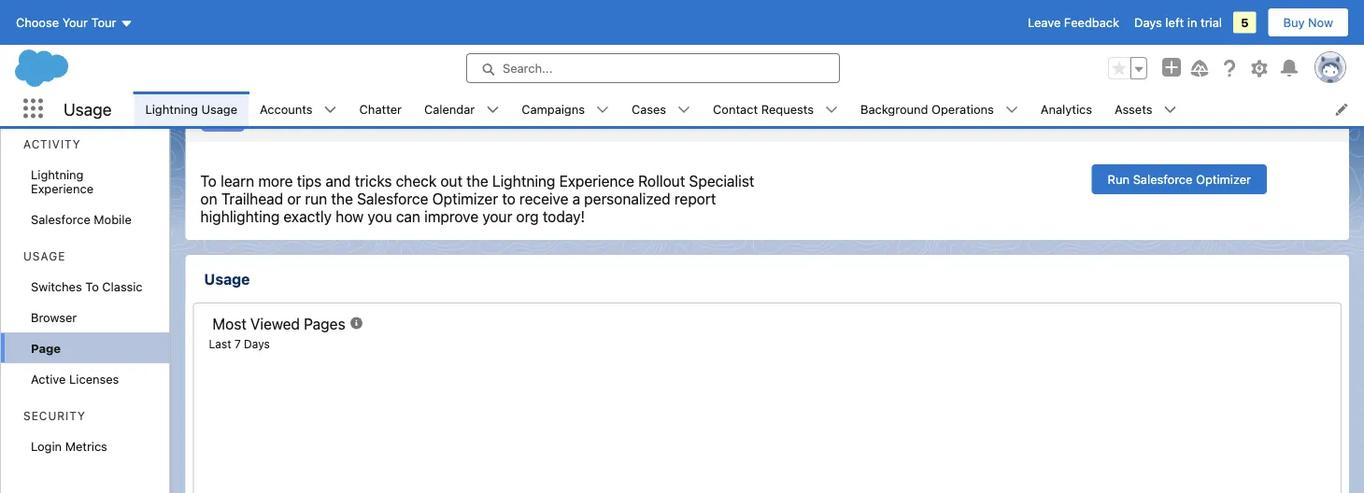 Task type: describe. For each thing, give the bounding box(es) containing it.
choose your tour button
[[15, 7, 134, 37]]

7
[[234, 338, 241, 351]]

receive
[[520, 190, 569, 207]]

1 vertical spatial days
[[244, 338, 270, 351]]

exactly
[[284, 207, 332, 225]]

assets
[[1115, 102, 1153, 116]]

operations
[[932, 102, 994, 116]]

list containing lightning usage
[[134, 92, 1365, 126]]

text default image for calendar
[[486, 103, 499, 116]]

licenses
[[69, 372, 119, 386]]

text default image for accounts
[[324, 103, 337, 116]]

lightning experience
[[31, 167, 94, 195]]

1 vertical spatial page
[[31, 341, 61, 355]]

last
[[209, 338, 231, 351]]

accounts link
[[249, 92, 324, 126]]

login
[[31, 439, 62, 453]]

accounts
[[260, 102, 313, 116]]

personalized
[[584, 190, 671, 207]]

run
[[1108, 172, 1130, 186]]

cases list item
[[621, 92, 702, 126]]

your
[[483, 207, 512, 225]]

left
[[1166, 15, 1184, 29]]

text default image for contact requests
[[825, 103, 838, 116]]

choose
[[16, 15, 59, 29]]

out
[[441, 172, 463, 190]]

tricks
[[355, 172, 392, 190]]

5
[[1241, 15, 1249, 29]]

how
[[336, 207, 364, 225]]

highlighting
[[200, 207, 280, 225]]

page inside lightning usage page
[[257, 107, 293, 125]]

metrics
[[65, 439, 107, 453]]

experience inside to learn more tips and tricks check out the lightning experience rollout specialist on trailhead or run the                      salesforce optimizer to receive a personalized report highlighting exactly how you can improve your org today!
[[559, 172, 635, 190]]

a
[[573, 190, 581, 207]]

feedback
[[1064, 15, 1120, 29]]

cases
[[632, 102, 667, 116]]

leave
[[1028, 15, 1061, 29]]

text default image for background operations
[[1006, 103, 1019, 116]]

learn
[[221, 172, 254, 190]]

report
[[675, 190, 716, 207]]

viewed
[[250, 315, 300, 333]]

switches
[[31, 279, 82, 293]]

leave feedback
[[1028, 15, 1120, 29]]

classic
[[102, 279, 143, 293]]

lightning for lightning experience
[[31, 167, 84, 181]]

buy now
[[1284, 15, 1334, 29]]

background
[[861, 102, 929, 116]]

buy now button
[[1268, 7, 1350, 37]]

now
[[1309, 15, 1334, 29]]

you
[[368, 207, 392, 225]]

run
[[305, 190, 327, 207]]

search... button
[[466, 53, 840, 83]]

run salesforce optimizer
[[1108, 172, 1251, 186]]

or
[[287, 190, 301, 207]]

usage inside lightning usage page
[[313, 93, 349, 107]]

2 vertical spatial salesforce
[[31, 212, 90, 226]]

choose your tour
[[16, 15, 116, 29]]

search...
[[503, 61, 553, 75]]

contact
[[713, 102, 758, 116]]

your
[[62, 15, 88, 29]]

calendar
[[424, 102, 475, 116]]

and
[[326, 172, 351, 190]]

most
[[213, 315, 247, 333]]

campaigns link
[[511, 92, 596, 126]]

security
[[23, 410, 86, 423]]

switches to classic
[[31, 279, 143, 293]]

specialist
[[689, 172, 755, 190]]

activity
[[23, 138, 81, 151]]

requests
[[762, 102, 814, 116]]

1 horizontal spatial the
[[467, 172, 489, 190]]

chatter link
[[348, 92, 413, 126]]



Task type: locate. For each thing, give the bounding box(es) containing it.
login metrics
[[31, 439, 107, 453]]

1 vertical spatial salesforce
[[357, 190, 428, 207]]

0 vertical spatial optimizer
[[1196, 172, 1251, 186]]

days
[[1135, 15, 1163, 29], [244, 338, 270, 351]]

3 text default image from the left
[[596, 103, 609, 116]]

to left learn
[[200, 172, 217, 190]]

text default image for assets
[[1164, 103, 1177, 116]]

page up 'active'
[[31, 341, 61, 355]]

0 vertical spatial days
[[1135, 15, 1163, 29]]

1 horizontal spatial experience
[[559, 172, 635, 190]]

optimizer
[[1196, 172, 1251, 186], [432, 190, 498, 207]]

2 text default image from the left
[[1164, 103, 1177, 116]]

text default image right calendar
[[486, 103, 499, 116]]

text default image inside cases list item
[[678, 103, 691, 116]]

salesforce inside to learn more tips and tricks check out the lightning experience rollout specialist on trailhead or run the                      salesforce optimizer to receive a personalized report highlighting exactly how you can improve your org today!
[[357, 190, 428, 207]]

background operations link
[[850, 92, 1006, 126]]

1 text default image from the left
[[825, 103, 838, 116]]

lightning usage
[[145, 102, 237, 116]]

calendar list item
[[413, 92, 511, 126]]

lightning left lightning usage logo
[[145, 102, 198, 116]]

campaigns list item
[[511, 92, 621, 126]]

trial
[[1201, 15, 1223, 29]]

1 horizontal spatial days
[[1135, 15, 1163, 29]]

1 vertical spatial to
[[85, 279, 99, 293]]

text default image inside assets "list item"
[[1164, 103, 1177, 116]]

lightning inside lightning experience
[[31, 167, 84, 181]]

experience
[[559, 172, 635, 190], [31, 181, 94, 195]]

lightning for lightning usage
[[145, 102, 198, 116]]

1 horizontal spatial optimizer
[[1196, 172, 1251, 186]]

0 horizontal spatial salesforce
[[31, 212, 90, 226]]

buy
[[1284, 15, 1305, 29]]

0 horizontal spatial optimizer
[[432, 190, 498, 207]]

salesforce
[[1133, 172, 1193, 186], [357, 190, 428, 207], [31, 212, 90, 226]]

chatter
[[360, 102, 402, 116]]

lightning right lightning usage logo
[[257, 93, 309, 107]]

0 horizontal spatial the
[[331, 190, 353, 207]]

lightning inside lightning usage page
[[257, 93, 309, 107]]

lightning inside to learn more tips and tricks check out the lightning experience rollout specialist on trailhead or run the                      salesforce optimizer to receive a personalized report highlighting exactly how you can improve your org today!
[[492, 172, 556, 190]]

run salesforce optimizer link
[[1092, 165, 1267, 194]]

0 horizontal spatial text default image
[[825, 103, 838, 116]]

assets link
[[1104, 92, 1164, 126]]

improve
[[424, 207, 479, 225]]

pages
[[304, 315, 345, 333]]

lightning down activity in the left top of the page
[[31, 167, 84, 181]]

experience up salesforce mobile
[[31, 181, 94, 195]]

0 horizontal spatial page
[[31, 341, 61, 355]]

1 horizontal spatial text default image
[[1164, 103, 1177, 116]]

text default image right cases
[[678, 103, 691, 116]]

cases link
[[621, 92, 678, 126]]

2 text default image from the left
[[486, 103, 499, 116]]

0 vertical spatial to
[[200, 172, 217, 190]]

days right 7
[[244, 338, 270, 351]]

page right lightning usage logo
[[257, 107, 293, 125]]

rollout
[[638, 172, 685, 190]]

text default image for campaigns
[[596, 103, 609, 116]]

to
[[502, 190, 516, 207]]

the right run
[[331, 190, 353, 207]]

5 text default image from the left
[[1006, 103, 1019, 116]]

text default image inside accounts list item
[[324, 103, 337, 116]]

lightning usage logo image
[[200, 87, 245, 132]]

1 horizontal spatial page
[[257, 107, 293, 125]]

salesforce mobile
[[31, 212, 132, 226]]

group
[[1109, 57, 1148, 79]]

days left left
[[1135, 15, 1163, 29]]

can
[[396, 207, 421, 225]]

browser
[[31, 310, 77, 324]]

text default image right the requests
[[825, 103, 838, 116]]

lightning usage page
[[257, 93, 349, 125]]

tour
[[91, 15, 116, 29]]

1 horizontal spatial salesforce
[[357, 190, 428, 207]]

mobile
[[94, 212, 132, 226]]

text default image right 'accounts' on the top left of page
[[324, 103, 337, 116]]

today!
[[543, 207, 585, 225]]

usage
[[313, 93, 349, 107], [64, 99, 112, 119], [201, 102, 237, 116], [23, 250, 66, 263], [204, 270, 250, 288]]

text default image right operations
[[1006, 103, 1019, 116]]

1 text default image from the left
[[324, 103, 337, 116]]

on
[[200, 190, 217, 207]]

text default image inside background operations 'list item'
[[1006, 103, 1019, 116]]

0 vertical spatial salesforce
[[1133, 172, 1193, 186]]

trailhead
[[221, 190, 283, 207]]

text default image
[[324, 103, 337, 116], [486, 103, 499, 116], [596, 103, 609, 116], [678, 103, 691, 116], [1006, 103, 1019, 116]]

optimizer inside to learn more tips and tricks check out the lightning experience rollout specialist on trailhead or run the                      salesforce optimizer to receive a personalized report highlighting exactly how you can improve your org today!
[[432, 190, 498, 207]]

0 horizontal spatial days
[[244, 338, 270, 351]]

in
[[1188, 15, 1198, 29]]

active licenses
[[31, 372, 119, 386]]

to
[[200, 172, 217, 190], [85, 279, 99, 293]]

contact requests link
[[702, 92, 825, 126]]

active
[[31, 372, 66, 386]]

0 vertical spatial page
[[257, 107, 293, 125]]

leave feedback link
[[1028, 15, 1120, 29]]

text default image inside "campaigns" list item
[[596, 103, 609, 116]]

text default image inside 'calendar' list item
[[486, 103, 499, 116]]

0 horizontal spatial to
[[85, 279, 99, 293]]

contact requests list item
[[702, 92, 850, 126]]

background operations list item
[[850, 92, 1030, 126]]

days left in trial
[[1135, 15, 1223, 29]]

lightning usage link
[[134, 92, 249, 126]]

analytics link
[[1030, 92, 1104, 126]]

1 horizontal spatial to
[[200, 172, 217, 190]]

more
[[258, 172, 293, 190]]

2 horizontal spatial salesforce
[[1133, 172, 1193, 186]]

last 7 days
[[209, 338, 270, 351]]

text default image for cases
[[678, 103, 691, 116]]

campaigns
[[522, 102, 585, 116]]

1 vertical spatial optimizer
[[432, 190, 498, 207]]

text default image left the cases link
[[596, 103, 609, 116]]

page
[[257, 107, 293, 125], [31, 341, 61, 355]]

lightning for lightning usage page
[[257, 93, 309, 107]]

most viewed pages
[[213, 315, 345, 333]]

lightning up org
[[492, 172, 556, 190]]

to learn more tips and tricks check out the lightning experience rollout specialist on trailhead or run the                      salesforce optimizer to receive a personalized report highlighting exactly how you can improve your org today!
[[200, 172, 755, 225]]

contact requests
[[713, 102, 814, 116]]

check
[[396, 172, 437, 190]]

background operations
[[861, 102, 994, 116]]

list
[[134, 92, 1365, 126]]

assets list item
[[1104, 92, 1188, 126]]

0 horizontal spatial experience
[[31, 181, 94, 195]]

accounts list item
[[249, 92, 348, 126]]

lightning
[[257, 93, 309, 107], [145, 102, 198, 116], [31, 167, 84, 181], [492, 172, 556, 190]]

the
[[467, 172, 489, 190], [331, 190, 353, 207]]

tips
[[297, 172, 322, 190]]

the right out
[[467, 172, 489, 190]]

analytics
[[1041, 102, 1093, 116]]

text default image inside contact requests list item
[[825, 103, 838, 116]]

text default image right assets
[[1164, 103, 1177, 116]]

to left classic
[[85, 279, 99, 293]]

text default image
[[825, 103, 838, 116], [1164, 103, 1177, 116]]

experience up today!
[[559, 172, 635, 190]]

to inside to learn more tips and tricks check out the lightning experience rollout specialist on trailhead or run the                      salesforce optimizer to receive a personalized report highlighting exactly how you can improve your org today!
[[200, 172, 217, 190]]

4 text default image from the left
[[678, 103, 691, 116]]

org
[[516, 207, 539, 225]]

calendar link
[[413, 92, 486, 126]]



Task type: vqa. For each thing, say whether or not it's contained in the screenshot.
text default icon inside the THE CAMPAIGNS list item
no



